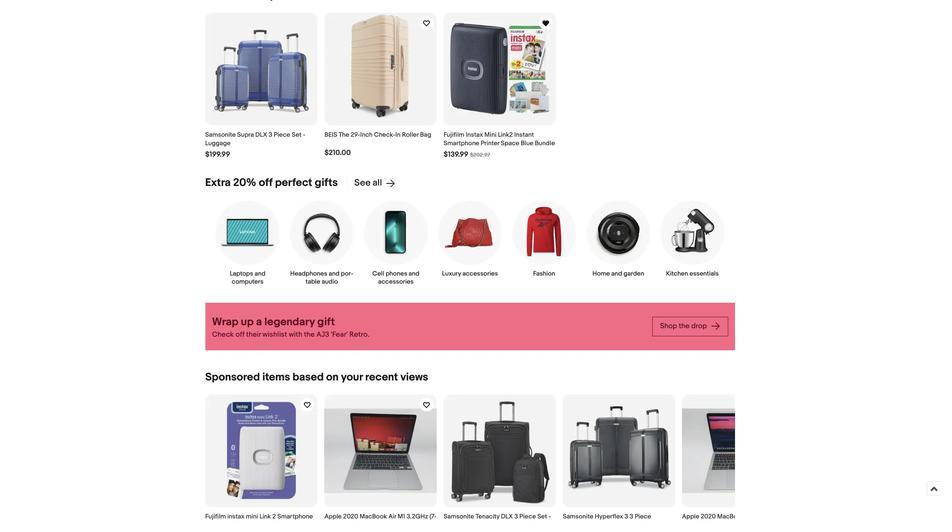Task type: locate. For each thing, give the bounding box(es) containing it.
$210.00 text field
[[325, 149, 351, 158]]

beis
[[325, 131, 337, 139]]

1 horizontal spatial -
[[549, 513, 551, 521]]

off left their
[[236, 330, 245, 339]]

smartphone inside fujifilm instax mini link 2 smartphone
[[278, 513, 313, 521]]

piece inside samsonite hyperflex 3 3 piece
[[635, 513, 652, 521]]

headphones and portable audio link
[[290, 200, 354, 286]]

0 horizontal spatial air
[[389, 513, 397, 521]]

fashion
[[534, 270, 556, 278]]

2 horizontal spatial piece
[[635, 513, 652, 521]]

accessories
[[463, 270, 498, 278], [378, 278, 414, 286]]

0 horizontal spatial fujifilm
[[205, 513, 226, 521]]

0 horizontal spatial dlx
[[255, 131, 267, 139]]

1 air from the left
[[389, 513, 397, 521]]

piece inside samsonite supra dlx 3 piece set - luggage $199.99
[[274, 131, 290, 139]]

based
[[293, 371, 324, 384]]

0 vertical spatial set
[[292, 131, 302, 139]]

2 apple 2020 macbook air m1 3.2ghz (7- from the left
[[682, 513, 795, 521]]

luxury accessories link
[[438, 200, 503, 278]]

1 macbook from the left
[[360, 513, 387, 521]]

4 and from the left
[[612, 270, 623, 278]]

smartphone up $139.99
[[444, 139, 480, 147]]

0 vertical spatial fujifilm
[[444, 131, 465, 139]]

wrap
[[212, 316, 239, 329]]

0 horizontal spatial apple 2020 macbook air m1 3.2ghz (7- link
[[325, 395, 437, 521]]

1 horizontal spatial set
[[538, 513, 548, 521]]

1 horizontal spatial the
[[679, 322, 690, 331]]

1 vertical spatial set
[[538, 513, 548, 521]]

dlx right supra
[[255, 131, 267, 139]]

0 vertical spatial off
[[259, 176, 273, 189]]

1 vertical spatial -
[[549, 513, 551, 521]]

3 and from the left
[[409, 270, 420, 278]]

in
[[396, 131, 401, 139]]

accessories inside the cell phones and accessories
[[378, 278, 414, 286]]

piece right supra
[[274, 131, 290, 139]]

printer
[[481, 139, 500, 147]]

aj3
[[317, 330, 329, 339]]

samsonite tenacity dlx 3 piece set -
[[444, 513, 551, 521]]

apple 2020 macbook air m1 3.2ghz (7-
[[325, 513, 437, 521], [682, 513, 795, 521]]

dlx for samsonite tenacity dlx 3 piece set -
[[501, 513, 513, 521]]

0 horizontal spatial samsonite
[[205, 131, 236, 139]]

0 horizontal spatial macbook
[[360, 513, 387, 521]]

- inside samsonite tenacity dlx 3 piece set -
[[549, 513, 551, 521]]

smartphone for fujifilm instax mini link 2 smartphone
[[278, 513, 313, 521]]

apple 2020 macbook air m1 3.2ghz (7- link
[[325, 395, 437, 521], [682, 395, 795, 521]]

previous price $202.97 text field
[[470, 152, 491, 158]]

1 apple 2020 macbook air m1 3.2ghz (7- from the left
[[325, 513, 437, 521]]

home and garden
[[593, 270, 645, 278]]

and inside headphones and portable audio
[[329, 270, 340, 278]]

samsonite inside samsonite supra dlx 3 piece set - luggage $199.99
[[205, 131, 236, 139]]

1 horizontal spatial piece
[[520, 513, 536, 521]]

check
[[212, 330, 234, 339]]

0 horizontal spatial smartphone
[[278, 513, 313, 521]]

kitchen
[[667, 270, 689, 278]]

20%
[[233, 176, 257, 189]]

fujifilm up $139.99
[[444, 131, 465, 139]]

1 horizontal spatial 3.2ghz
[[765, 513, 786, 521]]

on
[[326, 371, 339, 384]]

3 inside samsonite tenacity dlx 3 piece set -
[[515, 513, 518, 521]]

air
[[389, 513, 397, 521], [747, 513, 754, 521]]

and inside laptops and computers
[[255, 270, 266, 278]]

samsonite inside samsonite hyperflex 3 3 piece
[[563, 513, 594, 521]]

samsonite for samsonite tenacity dlx 3 piece set -
[[444, 513, 474, 521]]

1 horizontal spatial macbook
[[718, 513, 745, 521]]

dlx right the tenacity
[[501, 513, 513, 521]]

apple
[[325, 513, 342, 521], [682, 513, 700, 521]]

mini
[[485, 131, 497, 139]]

fashion link
[[512, 200, 577, 278]]

1 horizontal spatial accessories
[[463, 270, 498, 278]]

legendary
[[265, 316, 315, 329]]

fujifilm for fujifilm instax mini link2 instant smartphone printer space blue bundle $139.99 $202.97
[[444, 131, 465, 139]]

piece inside samsonite tenacity dlx 3 piece set -
[[520, 513, 536, 521]]

samsonite left hyperflex
[[563, 513, 594, 521]]

samsonite hyperflex 3 3 piece link
[[563, 395, 676, 521]]

1 apple from the left
[[325, 513, 342, 521]]

2 2020 from the left
[[701, 513, 716, 521]]

extra
[[205, 176, 231, 189]]

set inside samsonite tenacity dlx 3 piece set -
[[538, 513, 548, 521]]

samsonite up the luggage
[[205, 131, 236, 139]]

and right home
[[612, 270, 623, 278]]

and inside the cell phones and accessories
[[409, 270, 420, 278]]

audio
[[322, 278, 338, 286]]

1 vertical spatial smartphone
[[278, 513, 313, 521]]

2
[[273, 513, 276, 521]]

1 horizontal spatial air
[[747, 513, 754, 521]]

0 horizontal spatial 3.2ghz
[[407, 513, 428, 521]]

the inside wrap up a legendary gift check off their wishlist with the aj3 'fear' retro.
[[304, 330, 315, 339]]

samsonite supra dlx 3 piece set - luggage $199.99
[[205, 131, 306, 159]]

smartphone right 2
[[278, 513, 313, 521]]

piece
[[274, 131, 290, 139], [520, 513, 536, 521], [635, 513, 652, 521]]

0 horizontal spatial piece
[[274, 131, 290, 139]]

smartphone inside fujifilm instax mini link2 instant smartphone printer space blue bundle $139.99 $202.97
[[444, 139, 480, 147]]

cell phones and accessories
[[373, 270, 420, 286]]

2 m1 from the left
[[756, 513, 763, 521]]

0 vertical spatial dlx
[[255, 131, 267, 139]]

3.2ghz
[[407, 513, 428, 521], [765, 513, 786, 521]]

the left drop
[[679, 322, 690, 331]]

0 horizontal spatial apple 2020 macbook air m1 3.2ghz (7-
[[325, 513, 437, 521]]

2020
[[343, 513, 358, 521], [701, 513, 716, 521]]

$139.99 text field
[[444, 150, 469, 159]]

1 horizontal spatial apple 2020 macbook air m1 3.2ghz (7-
[[682, 513, 795, 521]]

(7-
[[430, 513, 437, 521], [788, 513, 795, 521]]

1 vertical spatial off
[[236, 330, 245, 339]]

1 horizontal spatial smartphone
[[444, 139, 480, 147]]

0 horizontal spatial 2020
[[343, 513, 358, 521]]

1 horizontal spatial dlx
[[501, 513, 513, 521]]

and for garden
[[612, 270, 623, 278]]

and right laptops
[[255, 270, 266, 278]]

2 horizontal spatial samsonite
[[563, 513, 594, 521]]

- for samsonite tenacity dlx 3 piece set -
[[549, 513, 551, 521]]

$210.00
[[325, 149, 351, 157]]

off right 20%
[[259, 176, 273, 189]]

your
[[341, 371, 363, 384]]

samsonite inside samsonite tenacity dlx 3 piece set -
[[444, 513, 474, 521]]

bundle
[[535, 139, 555, 147]]

hyperflex
[[595, 513, 624, 521]]

3 inside samsonite supra dlx 3 piece set - luggage $199.99
[[269, 131, 273, 139]]

$202.97
[[470, 152, 491, 158]]

piece right hyperflex
[[635, 513, 652, 521]]

and
[[255, 270, 266, 278], [329, 270, 340, 278], [409, 270, 420, 278], [612, 270, 623, 278]]

1 horizontal spatial apple
[[682, 513, 700, 521]]

fujifilm
[[444, 131, 465, 139], [205, 513, 226, 521]]

1 horizontal spatial samsonite
[[444, 513, 474, 521]]

the left aj3
[[304, 330, 315, 339]]

tenacity
[[476, 513, 500, 521]]

1 2020 from the left
[[343, 513, 358, 521]]

1 horizontal spatial m1
[[756, 513, 763, 521]]

0 horizontal spatial off
[[236, 330, 245, 339]]

0 horizontal spatial accessories
[[378, 278, 414, 286]]

0 horizontal spatial m1
[[398, 513, 405, 521]]

set inside samsonite supra dlx 3 piece set - luggage $199.99
[[292, 131, 302, 139]]

piece right the tenacity
[[520, 513, 536, 521]]

0 horizontal spatial -
[[303, 131, 306, 139]]

0 horizontal spatial apple
[[325, 513, 342, 521]]

beis the 29-inch check-in roller bag
[[325, 131, 432, 139]]

2 and from the left
[[329, 270, 340, 278]]

roller
[[402, 131, 419, 139]]

the
[[679, 322, 690, 331], [304, 330, 315, 339]]

fujifilm inside fujifilm instax mini link2 instant smartphone printer space blue bundle $139.99 $202.97
[[444, 131, 465, 139]]

home and garden link
[[586, 200, 651, 278]]

dlx inside samsonite supra dlx 3 piece set - luggage $199.99
[[255, 131, 267, 139]]

1 vertical spatial fujifilm
[[205, 513, 226, 521]]

fujifilm inside fujifilm instax mini link 2 smartphone
[[205, 513, 226, 521]]

1 vertical spatial dlx
[[501, 513, 513, 521]]

0 horizontal spatial set
[[292, 131, 302, 139]]

perfect
[[275, 176, 313, 189]]

drop
[[692, 322, 707, 331]]

samsonite
[[205, 131, 236, 139], [444, 513, 474, 521], [563, 513, 594, 521]]

0 vertical spatial smartphone
[[444, 139, 480, 147]]

1 horizontal spatial fujifilm
[[444, 131, 465, 139]]

luxury
[[442, 270, 461, 278]]

0 horizontal spatial the
[[304, 330, 315, 339]]

essentials
[[690, 270, 719, 278]]

smartphone
[[444, 139, 480, 147], [278, 513, 313, 521]]

dlx
[[255, 131, 267, 139], [501, 513, 513, 521]]

and for computers
[[255, 270, 266, 278]]

mini
[[246, 513, 258, 521]]

space
[[501, 139, 520, 147]]

-
[[303, 131, 306, 139], [549, 513, 551, 521]]

accessories inside luxury accessories 'link'
[[463, 270, 498, 278]]

macbook
[[360, 513, 387, 521], [718, 513, 745, 521]]

off
[[259, 176, 273, 189], [236, 330, 245, 339]]

and right headphones
[[329, 270, 340, 278]]

blue
[[521, 139, 534, 147]]

set for samsonite supra dlx 3 piece set - luggage $199.99
[[292, 131, 302, 139]]

$199.99 text field
[[205, 150, 230, 159]]

supra
[[237, 131, 254, 139]]

0 horizontal spatial (7-
[[430, 513, 437, 521]]

dlx inside samsonite tenacity dlx 3 piece set -
[[501, 513, 513, 521]]

0 vertical spatial -
[[303, 131, 306, 139]]

samsonite left the tenacity
[[444, 513, 474, 521]]

wrap up a legendary gift check off their wishlist with the aj3 'fear' retro.
[[212, 316, 370, 339]]

1 and from the left
[[255, 270, 266, 278]]

1 horizontal spatial (7-
[[788, 513, 795, 521]]

2 (7- from the left
[[788, 513, 795, 521]]

and right phones
[[409, 270, 420, 278]]

1 horizontal spatial off
[[259, 176, 273, 189]]

laptops and computers
[[230, 270, 266, 286]]

1 apple 2020 macbook air m1 3.2ghz (7- link from the left
[[325, 395, 437, 521]]

piece for samsonite hyperflex 3 3 piece
[[635, 513, 652, 521]]

'fear'
[[331, 330, 348, 339]]

1 horizontal spatial 2020
[[701, 513, 716, 521]]

- inside samsonite supra dlx 3 piece set - luggage $199.99
[[303, 131, 306, 139]]

fujifilm left instax
[[205, 513, 226, 521]]

1 horizontal spatial apple 2020 macbook air m1 3.2ghz (7- link
[[682, 395, 795, 521]]

kitchen essentials
[[667, 270, 719, 278]]

bag
[[420, 131, 432, 139]]



Task type: describe. For each thing, give the bounding box(es) containing it.
with
[[289, 330, 303, 339]]

samsonite for samsonite supra dlx 3 piece set - luggage $199.99
[[205, 131, 236, 139]]

sponsored
[[205, 371, 260, 384]]

portable
[[306, 270, 354, 286]]

wishlist
[[263, 330, 287, 339]]

piece for samsonite supra dlx 3 piece set - luggage $199.99
[[274, 131, 290, 139]]

their
[[246, 330, 261, 339]]

shop the drop
[[661, 322, 709, 331]]

samsonite tenacity dlx 3 piece set - link
[[444, 395, 556, 521]]

samsonite hyperflex 3 3 piece
[[563, 513, 652, 521]]

shop
[[661, 322, 678, 331]]

headphones
[[290, 270, 327, 278]]

29-
[[351, 131, 360, 139]]

cell
[[373, 270, 384, 278]]

instant
[[515, 131, 534, 139]]

instax
[[227, 513, 245, 521]]

items
[[263, 371, 290, 384]]

link2
[[498, 131, 513, 139]]

the
[[339, 131, 349, 139]]

headphones and portable audio
[[290, 270, 354, 286]]

piece for samsonite tenacity dlx 3 piece set -
[[520, 513, 536, 521]]

see all link
[[347, 177, 396, 189]]

recent
[[365, 371, 398, 384]]

2 apple from the left
[[682, 513, 700, 521]]

gift
[[317, 316, 335, 329]]

views
[[401, 371, 429, 384]]

sponsored items based on your recent views
[[205, 371, 429, 384]]

1 m1 from the left
[[398, 513, 405, 521]]

extra 20% off perfect gifts link
[[205, 176, 338, 189]]

fujifilm for fujifilm instax mini link 2 smartphone
[[205, 513, 226, 521]]

instax
[[466, 131, 483, 139]]

smartphone for fujifilm instax mini link2 instant smartphone printer space blue bundle $139.99 $202.97
[[444, 139, 480, 147]]

$199.99
[[205, 150, 230, 159]]

garden
[[624, 270, 645, 278]]

all
[[373, 177, 382, 189]]

extra 20% off perfect gifts
[[205, 176, 338, 189]]

phones
[[386, 270, 407, 278]]

fujifilm instax mini link 2 smartphone
[[205, 513, 313, 521]]

shop the drop link
[[653, 317, 729, 336]]

3 for samsonite tenacity dlx 3 piece set -
[[515, 513, 518, 521]]

luxury accessories
[[442, 270, 498, 278]]

2 3.2ghz from the left
[[765, 513, 786, 521]]

set for samsonite tenacity dlx 3 piece set -
[[538, 513, 548, 521]]

retro.
[[350, 330, 370, 339]]

gifts
[[315, 176, 338, 189]]

a
[[256, 316, 262, 329]]

computers
[[232, 278, 264, 286]]

fujifilm instax mini link 2 smartphone link
[[205, 395, 318, 521]]

2 apple 2020 macbook air m1 3.2ghz (7- link from the left
[[682, 395, 795, 521]]

up
[[241, 316, 254, 329]]

fujifilm instax mini link2 instant smartphone printer space blue bundle $139.99 $202.97
[[444, 131, 555, 159]]

inch
[[360, 131, 373, 139]]

see
[[355, 177, 371, 189]]

2 air from the left
[[747, 513, 754, 521]]

and for portable
[[329, 270, 340, 278]]

wrap up a legendary gift link
[[212, 315, 646, 330]]

check-
[[374, 131, 396, 139]]

2 macbook from the left
[[718, 513, 745, 521]]

1 3.2ghz from the left
[[407, 513, 428, 521]]

- for samsonite supra dlx 3 piece set - luggage $199.99
[[303, 131, 306, 139]]

$139.99
[[444, 150, 469, 159]]

cell phones and accessories link
[[364, 200, 428, 286]]

luggage
[[205, 139, 231, 147]]

laptops
[[230, 270, 253, 278]]

3 for samsonite supra dlx 3 piece set - luggage $199.99
[[269, 131, 273, 139]]

1 (7- from the left
[[430, 513, 437, 521]]

3 for samsonite hyperflex 3 3 piece
[[630, 513, 634, 521]]

home
[[593, 270, 610, 278]]

off inside wrap up a legendary gift check off their wishlist with the aj3 'fear' retro.
[[236, 330, 245, 339]]

samsonite for samsonite hyperflex 3 3 piece
[[563, 513, 594, 521]]

link
[[260, 513, 271, 521]]

dlx for samsonite supra dlx 3 piece set - luggage $199.99
[[255, 131, 267, 139]]

kitchen essentials link
[[661, 200, 725, 278]]

laptops and computers link
[[215, 200, 280, 286]]

see all
[[355, 177, 382, 189]]



Task type: vqa. For each thing, say whether or not it's contained in the screenshot.
DirectAuth
no



